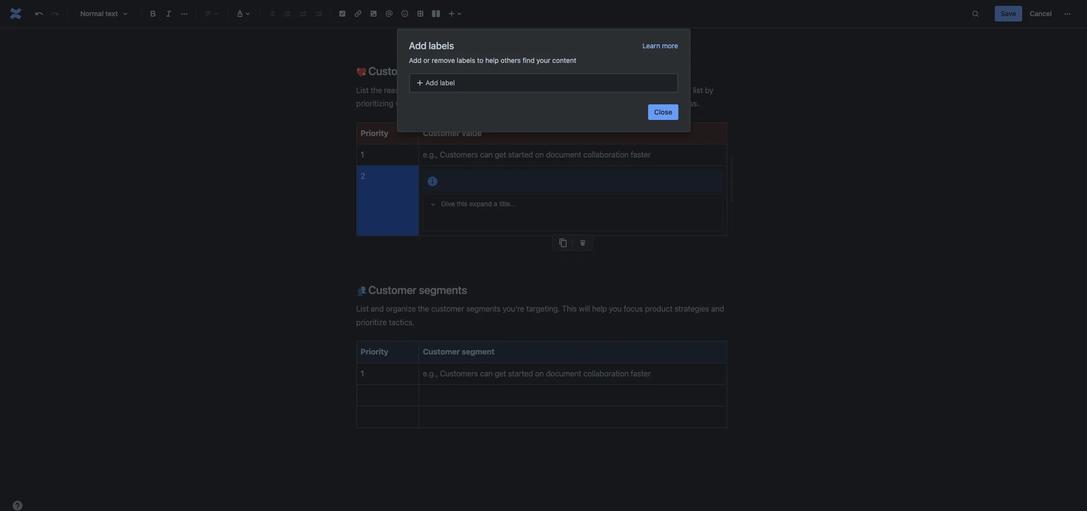 Task type: describe. For each thing, give the bounding box(es) containing it.
learn more link
[[643, 41, 678, 51]]

emoji image
[[399, 8, 411, 20]]

help
[[485, 56, 499, 64]]

2
[[361, 172, 365, 181]]

1 for customer segment
[[361, 369, 364, 378]]

cancel
[[1030, 9, 1052, 18]]

1 for customer value
[[361, 150, 364, 159]]

panel info image
[[427, 176, 439, 187]]

find
[[523, 56, 535, 64]]

add for add or remove labels to help others find your content
[[409, 56, 422, 64]]

label
[[440, 79, 455, 87]]

Add labels text field
[[413, 78, 488, 88]]

confluence image
[[8, 6, 23, 21]]

0 vertical spatial labels
[[429, 40, 454, 51]]

close button
[[648, 104, 678, 120]]

your
[[537, 56, 550, 64]]

layouts image
[[430, 8, 442, 20]]

customer for customer values
[[368, 65, 417, 78]]

cancel button
[[1024, 6, 1058, 21]]

table image
[[415, 8, 426, 20]]

add labels
[[409, 40, 454, 51]]

close
[[654, 108, 672, 116]]

or
[[423, 56, 430, 64]]

learn more
[[643, 41, 678, 50]]

numbered list ⌘⇧7 image
[[281, 8, 293, 20]]

:sparkling_heart: image
[[356, 68, 366, 77]]

segment
[[462, 347, 495, 356]]

1 vertical spatial labels
[[457, 56, 475, 64]]

undo ⌘z image
[[33, 8, 45, 20]]

bullet list ⌘⇧8 image
[[266, 8, 278, 20]]

remove image
[[577, 237, 589, 249]]

confluence image
[[8, 6, 23, 21]]

outdent ⇧tab image
[[297, 8, 309, 20]]

customer for customer segment
[[423, 347, 460, 356]]

values
[[419, 65, 450, 78]]

value
[[462, 129, 482, 137]]

add labels dialog
[[397, 29, 690, 132]]

save
[[1001, 9, 1016, 18]]

remove
[[432, 56, 455, 64]]



Task type: vqa. For each thing, say whether or not it's contained in the screenshot.
right the "for"
no



Task type: locate. For each thing, give the bounding box(es) containing it.
editor toolbar toolbar
[[553, 235, 593, 251]]

priority for customer segment
[[361, 347, 388, 356]]

add for add labels
[[409, 40, 427, 51]]

mention image
[[383, 8, 395, 20]]

Give this expand a title... text field
[[439, 198, 718, 210]]

customer segment
[[423, 347, 495, 356]]

redo ⌘⇧z image
[[49, 8, 60, 20]]

add
[[409, 40, 427, 51], [409, 56, 422, 64], [426, 79, 438, 87]]

labels
[[429, 40, 454, 51], [457, 56, 475, 64]]

more
[[662, 41, 678, 50]]

1 vertical spatial add
[[409, 56, 422, 64]]

indent tab image
[[313, 8, 324, 20]]

add image, video, or file image
[[368, 8, 380, 20]]

add or remove labels to help others find your content
[[409, 56, 576, 64]]

add down values
[[426, 79, 438, 87]]

to
[[477, 56, 484, 64]]

add left or
[[409, 56, 422, 64]]

action item image
[[337, 8, 348, 20]]

1 vertical spatial 1
[[361, 369, 364, 378]]

1 vertical spatial priority
[[361, 347, 388, 356]]

customer value
[[423, 129, 482, 137]]

copy image
[[557, 237, 569, 249]]

others
[[501, 56, 521, 64]]

link image
[[352, 8, 364, 20]]

priority
[[361, 129, 388, 137], [361, 347, 388, 356]]

add for add label
[[426, 79, 438, 87]]

1 1 from the top
[[361, 150, 364, 159]]

0 vertical spatial 1
[[361, 150, 364, 159]]

customer segments
[[366, 283, 467, 297]]

save button
[[995, 6, 1022, 21]]

Main content area, start typing to enter text. text field
[[350, 0, 734, 455]]

:busts_in_silhouette: image
[[356, 286, 366, 296], [356, 286, 366, 296]]

1 priority from the top
[[361, 129, 388, 137]]

add label
[[426, 79, 455, 87]]

customer for customer value
[[423, 129, 460, 137]]

0 vertical spatial priority
[[361, 129, 388, 137]]

0 vertical spatial add
[[409, 40, 427, 51]]

customer
[[368, 65, 417, 78], [423, 129, 460, 137], [368, 283, 417, 297], [423, 347, 460, 356]]

2 priority from the top
[[361, 347, 388, 356]]

2 vertical spatial add
[[426, 79, 438, 87]]

priority for customer value
[[361, 129, 388, 137]]

:sparkling_heart: image
[[356, 68, 366, 77]]

italic ⌘i image
[[163, 8, 175, 20]]

customer values
[[366, 65, 450, 78]]

labels up the remove
[[429, 40, 454, 51]]

customer for customer segments
[[368, 283, 417, 297]]

learn
[[643, 41, 660, 50]]

content
[[552, 56, 576, 64]]

1
[[361, 150, 364, 159], [361, 369, 364, 378]]

labels left to
[[457, 56, 475, 64]]

add up or
[[409, 40, 427, 51]]

2 1 from the top
[[361, 369, 364, 378]]

1 horizontal spatial labels
[[457, 56, 475, 64]]

bold ⌘b image
[[147, 8, 159, 20]]

segments
[[419, 283, 467, 297]]

0 horizontal spatial labels
[[429, 40, 454, 51]]



